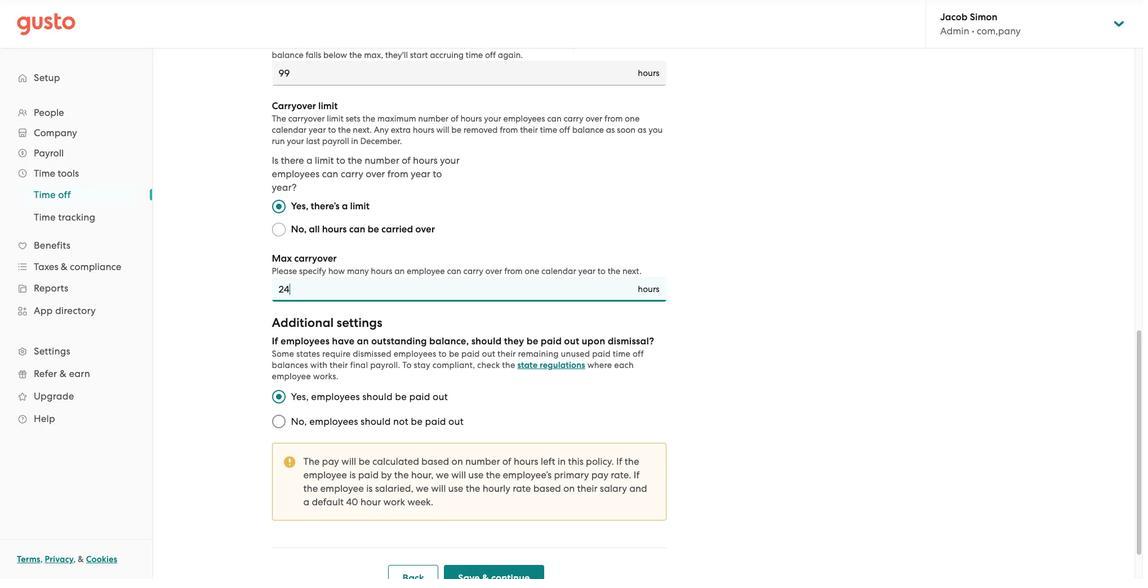 Task type: locate. For each thing, give the bounding box(es) containing it.
paid right not
[[425, 416, 446, 428]]

settings
[[34, 346, 70, 357]]

there's
[[311, 201, 340, 212]]

0 vertical spatial of
[[451, 114, 459, 124]]

a inside is there a limit to the number of hours your employees can carry over from year to year?
[[306, 155, 313, 166]]

off inside "carryover limit the carryover limit sets the maximum number of hours your employees can carry over from one calendar year to the next. any extra hours will be removed from their time off balance as soon as you run your last payroll in december."
[[559, 125, 570, 135]]

the up default
[[303, 456, 320, 468]]

1 horizontal spatial use
[[468, 470, 484, 481]]

if right off.
[[612, 39, 617, 49]]

1 vertical spatial number
[[365, 155, 399, 166]]

cookies button
[[86, 553, 117, 567]]

yes,
[[291, 201, 308, 212], [291, 392, 309, 403]]

balance inside once your employees reach the max balance, they'll temporarily stop accruing time off. if their balance falls below the max, they'll start accruing time off again.
[[272, 50, 304, 60]]

2 vertical spatial carry
[[463, 267, 483, 277]]

time
[[34, 168, 55, 179], [34, 189, 56, 201], [34, 212, 56, 223]]

0 horizontal spatial we
[[416, 483, 429, 495]]

time for time tracking
[[34, 212, 56, 223]]

1 vertical spatial calendar
[[542, 267, 576, 277]]

they'll up "max balance" "text box"
[[452, 39, 474, 49]]

carryover up 'specify'
[[294, 253, 337, 265]]

should up no, employees should not be paid out
[[362, 392, 393, 403]]

& for compliance
[[61, 261, 68, 273]]

number up hourly
[[465, 456, 500, 468]]

1 vertical spatial one
[[525, 267, 539, 277]]

0 vertical spatial balance,
[[416, 39, 449, 49]]

in right left at the left
[[558, 456, 566, 468]]

0 horizontal spatial pay
[[322, 456, 339, 468]]

to inside some states require dismissed employees to be paid out their remaining unused paid time off balances with their final payroll. to stay compliant, check the
[[439, 349, 447, 359]]

3 time from the top
[[34, 212, 56, 223]]

simon
[[970, 11, 998, 23]]

number down december.
[[365, 155, 399, 166]]

dismissal?
[[608, 336, 654, 348]]

1 vertical spatial in
[[558, 456, 566, 468]]

jacob simon admin • com,pany
[[940, 11, 1021, 37]]

0 vertical spatial carryover
[[288, 114, 325, 124]]

earn
[[69, 368, 90, 380]]

the
[[272, 114, 286, 124], [303, 456, 320, 468]]

be left removed
[[451, 125, 461, 135]]

yes, for yes, there's a limit
[[291, 201, 308, 212]]

1 vertical spatial pay
[[591, 470, 608, 481]]

pay
[[322, 456, 339, 468], [591, 470, 608, 481]]

in inside the pay will be calculated based on number of hours left in this policy. if the employee is paid by the hour, we will use the employee's primary pay rate. if the employee is salaried, we will use the hourly rate based on their salary and a default 40 hour work week.
[[558, 456, 566, 468]]

admin
[[940, 25, 969, 37]]

carry
[[564, 114, 584, 124], [341, 168, 363, 180], [463, 267, 483, 277]]

0 vertical spatial number
[[418, 114, 449, 124]]

gusto navigation element
[[0, 48, 152, 449]]

pay up default
[[322, 456, 339, 468]]

be up compliant,
[[449, 349, 459, 359]]

carry inside "carryover limit the carryover limit sets the maximum number of hours your employees can carry over from one calendar year to the next. any extra hours will be removed from their time off balance as soon as you run your last payroll in december."
[[564, 114, 584, 124]]

0 horizontal spatial next.
[[353, 125, 372, 135]]

is up 'hour'
[[366, 483, 373, 495]]

& left earn
[[60, 368, 67, 380]]

balance
[[272, 50, 304, 60], [572, 125, 604, 135]]

0 vertical spatial one
[[625, 114, 640, 124]]

a
[[306, 155, 313, 166], [342, 201, 348, 212], [303, 497, 309, 508]]

balance, inside once your employees reach the max balance, they'll temporarily stop accruing time off. if their balance falls below the max, they'll start accruing time off again.
[[416, 39, 449, 49]]

0 vertical spatial an
[[394, 267, 405, 277]]

carryover limit the carryover limit sets the maximum number of hours your employees can carry over from one calendar year to the next. any extra hours will be removed from their time off balance as soon as you run your last payroll in december.
[[272, 100, 663, 146]]

1 horizontal spatial on
[[563, 483, 575, 495]]

1 vertical spatial carryover
[[294, 253, 337, 265]]

upgrade link
[[11, 387, 141, 407]]

falls
[[306, 50, 321, 60]]

0 vertical spatial accruing
[[543, 39, 576, 49]]

employees
[[314, 39, 356, 49], [503, 114, 545, 124], [272, 168, 320, 180], [281, 336, 330, 348], [394, 349, 436, 359], [311, 392, 360, 403], [309, 416, 358, 428]]

from
[[605, 114, 623, 124], [500, 125, 518, 135], [387, 168, 408, 180], [504, 267, 523, 277]]

hours
[[638, 68, 660, 78], [461, 114, 482, 124], [413, 125, 434, 135], [413, 155, 438, 166], [322, 224, 347, 236], [371, 267, 392, 277], [638, 285, 660, 295], [514, 456, 538, 468]]

the inside some states require dismissed employees to be paid out their remaining unused paid time off balances with their final payroll. to stay compliant, check the
[[502, 361, 515, 371]]

your up falls
[[295, 39, 312, 49]]

1 horizontal spatial pay
[[591, 470, 608, 481]]

1 vertical spatial carry
[[341, 168, 363, 180]]

the
[[382, 39, 395, 49], [349, 50, 362, 60], [363, 114, 375, 124], [338, 125, 351, 135], [348, 155, 362, 166], [608, 267, 620, 277], [502, 361, 515, 371], [625, 456, 639, 468], [394, 470, 409, 481], [486, 470, 501, 481], [303, 483, 318, 495], [466, 483, 480, 495]]

0 vertical spatial they'll
[[452, 39, 474, 49]]

1 horizontal spatial next.
[[623, 267, 642, 277]]

1 horizontal spatial in
[[558, 456, 566, 468]]

in
[[351, 136, 358, 146], [558, 456, 566, 468]]

as
[[606, 125, 615, 135], [638, 125, 647, 135]]

number inside "carryover limit the carryover limit sets the maximum number of hours your employees can carry over from one calendar year to the next. any extra hours will be removed from their time off balance as soon as you run your last payroll in december."
[[418, 114, 449, 124]]

0 horizontal spatial based
[[421, 456, 449, 468]]

0 horizontal spatial an
[[357, 336, 369, 348]]

1 list from the top
[[0, 103, 152, 430]]

0 vertical spatial yes,
[[291, 201, 308, 212]]

we down hour,
[[416, 483, 429, 495]]

0 horizontal spatial on
[[452, 456, 463, 468]]

time inside "carryover limit the carryover limit sets the maximum number of hours your employees can carry over from one calendar year to the next. any extra hours will be removed from their time off balance as soon as you run your last payroll in december."
[[540, 125, 557, 135]]

1 vertical spatial the
[[303, 456, 320, 468]]

of
[[451, 114, 459, 124], [402, 155, 411, 166], [502, 456, 511, 468]]

the inside max carryover please specify how many hours an employee can carry over from one calendar year to the next.
[[608, 267, 620, 277]]

max
[[397, 39, 414, 49]]

the down carryover
[[272, 114, 286, 124]]

their inside once your employees reach the max balance, they'll temporarily stop accruing time off. if their balance falls below the max, they'll start accruing time off again.
[[619, 39, 637, 49]]

0 vertical spatial is
[[349, 470, 356, 481]]

time off
[[34, 189, 71, 201]]

2 vertical spatial a
[[303, 497, 309, 508]]

& left cookies at the bottom of the page
[[78, 555, 84, 565]]

final
[[350, 361, 368, 371]]

carryover
[[288, 114, 325, 124], [294, 253, 337, 265]]

0 horizontal spatial calendar
[[272, 125, 307, 135]]

an inside max carryover please specify how many hours an employee can carry over from one calendar year to the next.
[[394, 267, 405, 277]]

your right run
[[287, 136, 304, 146]]

0 vertical spatial a
[[306, 155, 313, 166]]

time down payroll
[[34, 168, 55, 179]]

your inside is there a limit to the number of hours your employees can carry over from year to year?
[[440, 155, 460, 166]]

balance, up some states require dismissed employees to be paid out their remaining unused paid time off balances with their final payroll. to stay compliant, check the
[[429, 336, 469, 348]]

time down time tools
[[34, 189, 56, 201]]

once your employees reach the max balance, they'll temporarily stop accruing time off. if their balance falls below the max, they'll start accruing time off again.
[[272, 39, 637, 60]]

year inside max carryover please specify how many hours an employee can carry over from one calendar year to the next.
[[578, 267, 596, 277]]

hourly
[[483, 483, 511, 495]]

, left cookies button
[[73, 555, 76, 565]]

1 vertical spatial accruing
[[430, 50, 464, 60]]

if up rate.
[[616, 456, 622, 468]]

as left you
[[638, 125, 647, 135]]

balance left soon
[[572, 125, 604, 135]]

2 vertical spatial year
[[578, 267, 596, 277]]

setup
[[34, 72, 60, 83]]

your down "carryover limit the carryover limit sets the maximum number of hours your employees can carry over from one calendar year to the next. any extra hours will be removed from their time off balance as soon as you run your last payroll in december."
[[440, 155, 460, 166]]

calendar inside max carryover please specify how many hours an employee can carry over from one calendar year to the next.
[[542, 267, 576, 277]]

2 horizontal spatial number
[[465, 456, 500, 468]]

1 horizontal spatial number
[[418, 114, 449, 124]]

their right removed
[[520, 125, 538, 135]]

&
[[61, 261, 68, 273], [60, 368, 67, 380], [78, 555, 84, 565]]

0 horizontal spatial of
[[402, 155, 411, 166]]

a inside the pay will be calculated based on number of hours left in this policy. if the employee is paid by the hour, we will use the employee's primary pay rate. if the employee is salaried, we will use the hourly rate based on their salary and a default 40 hour work week.
[[303, 497, 309, 508]]

help link
[[11, 409, 141, 429]]

this
[[568, 456, 584, 468]]

time off link
[[20, 185, 141, 205]]

pay down policy. at right
[[591, 470, 608, 481]]

1 horizontal spatial one
[[625, 114, 640, 124]]

refer
[[34, 368, 57, 380]]

the inside is there a limit to the number of hours your employees can carry over from year to year?
[[348, 155, 362, 166]]

yes, for yes, employees should be paid out
[[291, 392, 309, 403]]

1 vertical spatial balance,
[[429, 336, 469, 348]]

employee up the max carryover text box
[[407, 267, 445, 277]]

be left carried
[[368, 224, 379, 236]]

will down hour,
[[431, 483, 446, 495]]

in right payroll
[[351, 136, 358, 146]]

list containing time off
[[0, 184, 152, 229]]

refer & earn link
[[11, 364, 141, 384]]

0 vertical spatial year
[[309, 125, 326, 135]]

over inside max carryover please specify how many hours an employee can carry over from one calendar year to the next.
[[485, 267, 502, 277]]

1 vertical spatial of
[[402, 155, 411, 166]]

number inside the pay will be calculated based on number of hours left in this policy. if the employee is paid by the hour, we will use the employee's primary pay rate. if the employee is salaried, we will use the hourly rate based on their salary and a default 40 hour work week.
[[465, 456, 500, 468]]

should up check
[[471, 336, 502, 348]]

time tracking link
[[20, 207, 141, 228]]

1 yes, from the top
[[291, 201, 308, 212]]

be inside the pay will be calculated based on number of hours left in this policy. if the employee is paid by the hour, we will use the employee's primary pay rate. if the employee is salaried, we will use the hourly rate based on their salary and a default 40 hour work week.
[[359, 456, 370, 468]]

yes, there's a limit
[[291, 201, 370, 212]]

0 vertical spatial balance
[[272, 50, 304, 60]]

0 horizontal spatial they'll
[[385, 50, 408, 60]]

taxes & compliance button
[[11, 257, 141, 277]]

0 vertical spatial next.
[[353, 125, 372, 135]]

0 horizontal spatial carry
[[341, 168, 363, 180]]

their
[[619, 39, 637, 49], [520, 125, 538, 135], [498, 349, 516, 359], [330, 361, 348, 371], [577, 483, 598, 495]]

2 vertical spatial time
[[34, 212, 56, 223]]

reports link
[[11, 278, 141, 299]]

No, all hours can be carried over radio
[[272, 223, 285, 237]]

employee up 40
[[320, 483, 364, 495]]

no, down yes, employees should be paid out radio
[[291, 416, 307, 428]]

1 vertical spatial use
[[448, 483, 463, 495]]

an up dismissed
[[357, 336, 369, 348]]

hours inside is there a limit to the number of hours your employees can carry over from year to year?
[[413, 155, 438, 166]]

2 list from the top
[[0, 184, 152, 229]]

an right many
[[394, 267, 405, 277]]

0 horizontal spatial one
[[525, 267, 539, 277]]

0 horizontal spatial ,
[[40, 555, 43, 565]]

1 horizontal spatial based
[[533, 483, 561, 495]]

employee inside where each employee works.
[[272, 372, 311, 382]]

will right hour,
[[451, 470, 466, 481]]

one
[[625, 114, 640, 124], [525, 267, 539, 277]]

& right taxes in the left of the page
[[61, 261, 68, 273]]

accruing right the "stop" at the top of the page
[[543, 39, 576, 49]]

if up and
[[634, 470, 640, 481]]

1 horizontal spatial ,
[[73, 555, 76, 565]]

a left default
[[303, 497, 309, 508]]

1 vertical spatial a
[[342, 201, 348, 212]]

be left calculated in the bottom of the page
[[359, 456, 370, 468]]

2 no, from the top
[[291, 416, 307, 428]]

year
[[309, 125, 326, 135], [411, 168, 430, 180], [578, 267, 596, 277]]

default
[[312, 497, 344, 508]]

no, for no, employees should not be paid out
[[291, 416, 307, 428]]

balance down once
[[272, 50, 304, 60]]

next. inside "carryover limit the carryover limit sets the maximum number of hours your employees can carry over from one calendar year to the next. any extra hours will be removed from their time off balance as soon as you run your last payroll in december."
[[353, 125, 372, 135]]

•
[[972, 25, 975, 37]]

an
[[394, 267, 405, 277], [357, 336, 369, 348]]

use left hourly
[[448, 483, 463, 495]]

based down employee's
[[533, 483, 561, 495]]

soon
[[617, 125, 636, 135]]

limit down "last"
[[315, 155, 334, 166]]

below
[[323, 50, 347, 60]]

2 time from the top
[[34, 189, 56, 201]]

will left removed
[[436, 125, 449, 135]]

time for time tools
[[34, 168, 55, 179]]

a right there
[[306, 155, 313, 166]]

employee inside max carryover please specify how many hours an employee can carry over from one calendar year to the next.
[[407, 267, 445, 277]]

2 horizontal spatial year
[[578, 267, 596, 277]]

be up remaining
[[527, 336, 538, 348]]

year inside is there a limit to the number of hours your employees can carry over from year to year?
[[411, 168, 430, 180]]

1 no, from the top
[[291, 224, 307, 236]]

1 horizontal spatial as
[[638, 125, 647, 135]]

1 horizontal spatial balance
[[572, 125, 604, 135]]

0 vertical spatial use
[[468, 470, 484, 481]]

1 vertical spatial year
[[411, 168, 430, 180]]

company
[[34, 127, 77, 139]]

if inside once your employees reach the max balance, they'll temporarily stop accruing time off. if their balance falls below the max, they'll start accruing time off again.
[[612, 39, 617, 49]]

carryover down carryover
[[288, 114, 325, 124]]

the inside "carryover limit the carryover limit sets the maximum number of hours your employees can carry over from one calendar year to the next. any extra hours will be removed from their time off balance as soon as you run your last payroll in december."
[[272, 114, 286, 124]]

by
[[381, 470, 392, 481]]

0 horizontal spatial as
[[606, 125, 615, 135]]

one inside max carryover please specify how many hours an employee can carry over from one calendar year to the next.
[[525, 267, 539, 277]]

0 vertical spatial calendar
[[272, 125, 307, 135]]

1 vertical spatial is
[[366, 483, 373, 495]]

will inside "carryover limit the carryover limit sets the maximum number of hours your employees can carry over from one calendar year to the next. any extra hours will be removed from their time off balance as soon as you run your last payroll in december."
[[436, 125, 449, 135]]

be inside "carryover limit the carryover limit sets the maximum number of hours your employees can carry over from one calendar year to the next. any extra hours will be removed from their time off balance as soon as you run your last payroll in december."
[[451, 125, 461, 135]]

1 horizontal spatial calendar
[[542, 267, 576, 277]]

paid inside the pay will be calculated based on number of hours left in this policy. if the employee is paid by the hour, we will use the employee's primary pay rate. if the employee is salaried, we will use the hourly rate based on their salary and a default 40 hour work week.
[[358, 470, 379, 481]]

no, left all
[[291, 224, 307, 236]]

0 horizontal spatial the
[[272, 114, 286, 124]]

should left not
[[361, 416, 391, 428]]

paid left by
[[358, 470, 379, 481]]

terms , privacy , & cookies
[[17, 555, 117, 565]]

employees inside is there a limit to the number of hours your employees can carry over from year to year?
[[272, 168, 320, 180]]

limit left sets at top
[[327, 114, 344, 124]]

of down "max balance" "text box"
[[451, 114, 459, 124]]

0 horizontal spatial balance
[[272, 50, 304, 60]]

1 vertical spatial &
[[60, 368, 67, 380]]

reports
[[34, 283, 68, 294]]

can inside is there a limit to the number of hours your employees can carry over from year to year?
[[322, 168, 338, 180]]

the pay will be calculated based on number of hours left in this policy. if the employee is paid by the hour, we will use the employee's primary pay rate. if the employee is salaried, we will use the hourly rate based on their salary and a default 40 hour work week.
[[303, 456, 647, 508]]

is there a limit to the number of hours your employees can carry over from year to year?
[[272, 155, 460, 193]]

1 vertical spatial an
[[357, 336, 369, 348]]

use up hourly
[[468, 470, 484, 481]]

0 vertical spatial carry
[[564, 114, 584, 124]]

in inside "carryover limit the carryover limit sets the maximum number of hours your employees can carry over from one calendar year to the next. any extra hours will be removed from their time off balance as soon as you run your last payroll in december."
[[351, 136, 358, 146]]

balance,
[[416, 39, 449, 49], [429, 336, 469, 348]]

Yes, employees should be paid out radio
[[266, 385, 291, 410]]

carried
[[381, 224, 413, 236]]

rate.
[[611, 470, 631, 481]]

, left privacy
[[40, 555, 43, 565]]

time inside 'dropdown button'
[[34, 168, 55, 179]]

stop
[[524, 39, 540, 49]]

a right there's
[[342, 201, 348, 212]]

1 vertical spatial no,
[[291, 416, 307, 428]]

& for earn
[[60, 368, 67, 380]]

Yes, there's a limit radio
[[272, 200, 285, 214]]

2 vertical spatial should
[[361, 416, 391, 428]]

1 vertical spatial they'll
[[385, 50, 408, 60]]

year inside "carryover limit the carryover limit sets the maximum number of hours your employees can carry over from one calendar year to the next. any extra hours will be removed from their time off balance as soon as you run your last payroll in december."
[[309, 125, 326, 135]]

they'll down max
[[385, 50, 408, 60]]

1 time from the top
[[34, 168, 55, 179]]

their down primary
[[577, 483, 598, 495]]

yes, right 'yes, there's a limit' radio
[[291, 201, 308, 212]]

1 horizontal spatial is
[[366, 483, 373, 495]]

2 yes, from the top
[[291, 392, 309, 403]]

0 horizontal spatial is
[[349, 470, 356, 481]]

last
[[306, 136, 320, 146]]

2 vertical spatial number
[[465, 456, 500, 468]]

0 vertical spatial we
[[436, 470, 449, 481]]

number right maximum
[[418, 114, 449, 124]]

0 horizontal spatial accruing
[[430, 50, 464, 60]]

to
[[402, 361, 412, 371]]

balance, up start
[[416, 39, 449, 49]]

help
[[34, 414, 55, 425]]

yes, employees should be paid out
[[291, 392, 448, 403]]

2 vertical spatial of
[[502, 456, 511, 468]]

1 horizontal spatial of
[[451, 114, 459, 124]]

next. inside max carryover please specify how many hours an employee can carry over from one calendar year to the next.
[[623, 267, 642, 277]]

next.
[[353, 125, 372, 135], [623, 267, 642, 277]]

0 vertical spatial the
[[272, 114, 286, 124]]

yes, up no, employees should not be paid out radio
[[291, 392, 309, 403]]

Max carryover text field
[[272, 277, 632, 302]]

as left soon
[[606, 125, 615, 135]]

employee down balances at bottom
[[272, 372, 311, 382]]

carryover inside "carryover limit the carryover limit sets the maximum number of hours your employees can carry over from one calendar year to the next. any extra hours will be removed from their time off balance as soon as you run your last payroll in december."
[[288, 114, 325, 124]]

employee up default
[[303, 470, 347, 481]]

1 horizontal spatial an
[[394, 267, 405, 277]]

1 vertical spatial yes,
[[291, 392, 309, 403]]

& inside dropdown button
[[61, 261, 68, 273]]

2 horizontal spatial carry
[[564, 114, 584, 124]]

no,
[[291, 224, 307, 236], [291, 416, 307, 428]]

40
[[346, 497, 358, 508]]

0 vertical spatial time
[[34, 168, 55, 179]]

1 vertical spatial time
[[34, 189, 56, 201]]

we right hour,
[[436, 470, 449, 481]]

1 horizontal spatial year
[[411, 168, 430, 180]]

of up employee's
[[502, 456, 511, 468]]

paid down the stay
[[409, 392, 430, 403]]

0 vertical spatial pay
[[322, 456, 339, 468]]

1 vertical spatial next.
[[623, 267, 642, 277]]

will
[[436, 125, 449, 135], [341, 456, 356, 468], [451, 470, 466, 481], [431, 483, 446, 495]]

list
[[0, 103, 152, 430], [0, 184, 152, 229]]

Max balance text field
[[272, 61, 632, 86]]

start
[[410, 50, 428, 60]]

1 horizontal spatial carry
[[463, 267, 483, 277]]

1 vertical spatial we
[[416, 483, 429, 495]]

of inside the pay will be calculated based on number of hours left in this policy. if the employee is paid by the hour, we will use the employee's primary pay rate. if the employee is salaried, we will use the hourly rate based on their salary and a default 40 hour work week.
[[502, 456, 511, 468]]

their right off.
[[619, 39, 637, 49]]

check
[[477, 361, 500, 371]]

of down extra
[[402, 155, 411, 166]]

to inside "carryover limit the carryover limit sets the maximum number of hours your employees can carry over from one calendar year to the next. any extra hours will be removed from their time off balance as soon as you run your last payroll in december."
[[328, 125, 336, 135]]

0 vertical spatial no,
[[291, 224, 307, 236]]

based up hour,
[[421, 456, 449, 468]]

regulations
[[540, 361, 585, 371]]

over
[[586, 114, 603, 124], [366, 168, 385, 180], [415, 224, 435, 236], [485, 267, 502, 277]]

each
[[614, 361, 634, 371]]

they'll
[[452, 39, 474, 49], [385, 50, 408, 60]]

No, employees should not be paid out radio
[[266, 410, 291, 434]]

is up 40
[[349, 470, 356, 481]]

1 horizontal spatial the
[[303, 456, 320, 468]]

accruing up "max balance" "text box"
[[430, 50, 464, 60]]

time down time off
[[34, 212, 56, 223]]



Task type: describe. For each thing, give the bounding box(es) containing it.
unused
[[561, 349, 590, 359]]

balances
[[272, 361, 308, 371]]

your inside once your employees reach the max balance, they'll temporarily stop accruing time off. if their balance falls below the max, they'll start accruing time off again.
[[295, 39, 312, 49]]

0 vertical spatial on
[[452, 456, 463, 468]]

state regulations
[[517, 361, 585, 371]]

max,
[[364, 50, 383, 60]]

once
[[272, 39, 293, 49]]

a for there
[[306, 155, 313, 166]]

list containing people
[[0, 103, 152, 430]]

can inside max carryover please specify how many hours an employee can carry over from one calendar year to the next.
[[447, 267, 461, 277]]

year for carryover
[[578, 267, 596, 277]]

from inside is there a limit to the number of hours your employees can carry over from year to year?
[[387, 168, 408, 180]]

paid up the where
[[592, 349, 611, 359]]

terms link
[[17, 555, 40, 565]]

cookies
[[86, 555, 117, 565]]

a for there's
[[342, 201, 348, 212]]

employees inside once your employees reach the max balance, they'll temporarily stop accruing time off. if their balance falls below the max, they'll start accruing time off again.
[[314, 39, 356, 49]]

should for paid
[[361, 416, 391, 428]]

will up 40
[[341, 456, 356, 468]]

hours inside max carryover please specify how many hours an employee can carry over from one calendar year to the next.
[[371, 267, 392, 277]]

employees inside some states require dismissed employees to be paid out their remaining unused paid time off balances with their final payroll. to stay compliant, check the
[[394, 349, 436, 359]]

limit right carryover
[[318, 100, 338, 112]]

the inside the pay will be calculated based on number of hours left in this policy. if the employee is paid by the hour, we will use the employee's primary pay rate. if the employee is salaried, we will use the hourly rate based on their salary and a default 40 hour work week.
[[303, 456, 320, 468]]

employees inside "carryover limit the carryover limit sets the maximum number of hours your employees can carry over from one calendar year to the next. any extra hours will be removed from their time off balance as soon as you run your last payroll in december."
[[503, 114, 545, 124]]

benefits link
[[11, 236, 141, 256]]

if employees have an outstanding balance, should they be paid out upon dismissal?
[[272, 336, 654, 348]]

0 vertical spatial based
[[421, 456, 449, 468]]

over inside is there a limit to the number of hours your employees can carry over from year to year?
[[366, 168, 385, 180]]

no, employees should not be paid out
[[291, 416, 464, 428]]

max
[[272, 253, 292, 265]]

some
[[272, 349, 294, 359]]

to inside max carryover please specify how many hours an employee can carry over from one calendar year to the next.
[[598, 267, 606, 277]]

limit up no, all hours can be carried over at the top left
[[350, 201, 370, 212]]

some states require dismissed employees to be paid out their remaining unused paid time off balances with their final payroll. to stay compliant, check the
[[272, 349, 644, 371]]

refer & earn
[[34, 368, 90, 380]]

home image
[[17, 13, 76, 35]]

salary
[[600, 483, 627, 495]]

how
[[328, 267, 345, 277]]

should for out
[[362, 392, 393, 403]]

people
[[34, 107, 64, 118]]

all
[[309, 224, 320, 236]]

additional
[[272, 316, 334, 331]]

they
[[504, 336, 524, 348]]

not
[[393, 416, 408, 428]]

calendar inside "carryover limit the carryover limit sets the maximum number of hours your employees can carry over from one calendar year to the next. any extra hours will be removed from their time off balance as soon as you run your last payroll in december."
[[272, 125, 307, 135]]

additional settings
[[272, 316, 382, 331]]

be right not
[[411, 416, 423, 428]]

be inside some states require dismissed employees to be paid out their remaining unused paid time off balances with their final payroll. to stay compliant, check the
[[449, 349, 459, 359]]

compliant,
[[433, 361, 475, 371]]

off inside once your employees reach the max balance, they'll temporarily stop accruing time off. if their balance falls below the max, they'll start accruing time off again.
[[485, 50, 496, 60]]

be up not
[[395, 392, 407, 403]]

your up removed
[[484, 114, 501, 124]]

states
[[296, 349, 320, 359]]

stay
[[414, 361, 430, 371]]

one inside "carryover limit the carryover limit sets the maximum number of hours your employees can carry over from one calendar year to the next. any extra hours will be removed from their time off balance as soon as you run your last payroll in december."
[[625, 114, 640, 124]]

calculated
[[372, 456, 419, 468]]

of inside "carryover limit the carryover limit sets the maximum number of hours your employees can carry over from one calendar year to the next. any extra hours will be removed from their time off balance as soon as you run your last payroll in december."
[[451, 114, 459, 124]]

company button
[[11, 123, 141, 143]]

upon
[[582, 336, 605, 348]]

settings
[[337, 316, 382, 331]]

run
[[272, 136, 285, 146]]

off inside time off link
[[58, 189, 71, 201]]

people button
[[11, 103, 141, 123]]

no, all hours can be carried over
[[291, 224, 435, 236]]

their inside "carryover limit the carryover limit sets the maximum number of hours your employees can carry over from one calendar year to the next. any extra hours will be removed from their time off balance as soon as you run your last payroll in december."
[[520, 125, 538, 135]]

paid down if employees have an outstanding balance, should they be paid out upon dismissal?
[[461, 349, 480, 359]]

off inside some states require dismissed employees to be paid out their remaining unused paid time off balances with their final payroll. to stay compliant, check the
[[633, 349, 644, 359]]

state regulations link
[[517, 361, 585, 371]]

1 horizontal spatial accruing
[[543, 39, 576, 49]]

time tools
[[34, 168, 79, 179]]

left
[[541, 456, 555, 468]]

app directory link
[[11, 301, 141, 321]]

limit inside is there a limit to the number of hours your employees can carry over from year to year?
[[315, 155, 334, 166]]

if up some
[[272, 336, 278, 348]]

off.
[[598, 39, 610, 49]]

works.
[[313, 372, 338, 382]]

0 vertical spatial should
[[471, 336, 502, 348]]

primary
[[554, 470, 589, 481]]

time for time off
[[34, 189, 56, 201]]

hours inside the pay will be calculated based on number of hours left in this policy. if the employee is paid by the hour, we will use the employee's primary pay rate. if the employee is salaried, we will use the hourly rate based on their salary and a default 40 hour work week.
[[514, 456, 538, 468]]

time tools button
[[11, 163, 141, 184]]

of inside is there a limit to the number of hours your employees can carry over from year to year?
[[402, 155, 411, 166]]

is
[[272, 155, 279, 166]]

require
[[322, 349, 351, 359]]

app
[[34, 305, 53, 317]]

balance inside "carryover limit the carryover limit sets the maximum number of hours your employees can carry over from one calendar year to the next. any extra hours will be removed from their time off balance as soon as you run your last payroll in december."
[[572, 125, 604, 135]]

2 as from the left
[[638, 125, 647, 135]]

number inside is there a limit to the number of hours your employees can carry over from year to year?
[[365, 155, 399, 166]]

year?
[[272, 182, 297, 193]]

can inside "carryover limit the carryover limit sets the maximum number of hours your employees can carry over from one calendar year to the next. any extra hours will be removed from their time off balance as soon as you run your last payroll in december."
[[547, 114, 562, 124]]

salaried,
[[375, 483, 413, 495]]

1 as from the left
[[606, 125, 615, 135]]

work
[[383, 497, 405, 508]]

maximum
[[377, 114, 416, 124]]

from inside max carryover please specify how many hours an employee can carry over from one calendar year to the next.
[[504, 267, 523, 277]]

1 vertical spatial on
[[563, 483, 575, 495]]

carryover inside max carryover please specify how many hours an employee can carry over from one calendar year to the next.
[[294, 253, 337, 265]]

where each employee works.
[[272, 361, 634, 382]]

settings link
[[11, 341, 141, 362]]

their down they
[[498, 349, 516, 359]]

december.
[[360, 136, 402, 146]]

paid up remaining
[[541, 336, 562, 348]]

compliance
[[70, 261, 121, 273]]

rate
[[513, 483, 531, 495]]

extra
[[391, 125, 411, 135]]

year for there
[[411, 168, 430, 180]]

sets
[[346, 114, 361, 124]]

with
[[310, 361, 327, 371]]

payroll
[[322, 136, 349, 146]]

no, for no, all hours can be carried over
[[291, 224, 307, 236]]

privacy
[[45, 555, 73, 565]]

1 horizontal spatial we
[[436, 470, 449, 481]]

setup link
[[11, 68, 141, 88]]

you
[[649, 125, 663, 135]]

temporarily
[[476, 39, 522, 49]]

specify
[[299, 267, 326, 277]]

2 , from the left
[[73, 555, 76, 565]]

out inside some states require dismissed employees to be paid out their remaining unused paid time off balances with their final payroll. to stay compliant, check the
[[482, 349, 495, 359]]

jacob
[[940, 11, 968, 23]]

outstanding
[[371, 336, 427, 348]]

employee's
[[503, 470, 552, 481]]

1 , from the left
[[40, 555, 43, 565]]

payroll.
[[370, 361, 400, 371]]

over inside "carryover limit the carryover limit sets the maximum number of hours your employees can carry over from one calendar year to the next. any extra hours will be removed from their time off balance as soon as you run your last payroll in december."
[[586, 114, 603, 124]]

their inside the pay will be calculated based on number of hours left in this policy. if the employee is paid by the hour, we will use the employee's primary pay rate. if the employee is salaried, we will use the hourly rate based on their salary and a default 40 hour work week.
[[577, 483, 598, 495]]

hour,
[[411, 470, 434, 481]]

max carryover please specify how many hours an employee can carry over from one calendar year to the next.
[[272, 253, 642, 277]]

0 horizontal spatial use
[[448, 483, 463, 495]]

week.
[[408, 497, 433, 508]]

carry inside is there a limit to the number of hours your employees can carry over from year to year?
[[341, 168, 363, 180]]

1 horizontal spatial they'll
[[452, 39, 474, 49]]

privacy link
[[45, 555, 73, 565]]

have
[[332, 336, 355, 348]]

where
[[587, 361, 612, 371]]

removed
[[464, 125, 498, 135]]

time tracking
[[34, 212, 95, 223]]

their down require
[[330, 361, 348, 371]]

2 vertical spatial &
[[78, 555, 84, 565]]

1 vertical spatial based
[[533, 483, 561, 495]]

hour
[[361, 497, 381, 508]]

carry inside max carryover please specify how many hours an employee can carry over from one calendar year to the next.
[[463, 267, 483, 277]]

there
[[281, 155, 304, 166]]

time inside some states require dismissed employees to be paid out their remaining unused paid time off balances with their final payroll. to stay compliant, check the
[[613, 349, 631, 359]]

carryover
[[272, 100, 316, 112]]



Task type: vqa. For each thing, say whether or not it's contained in the screenshot.
state
yes



